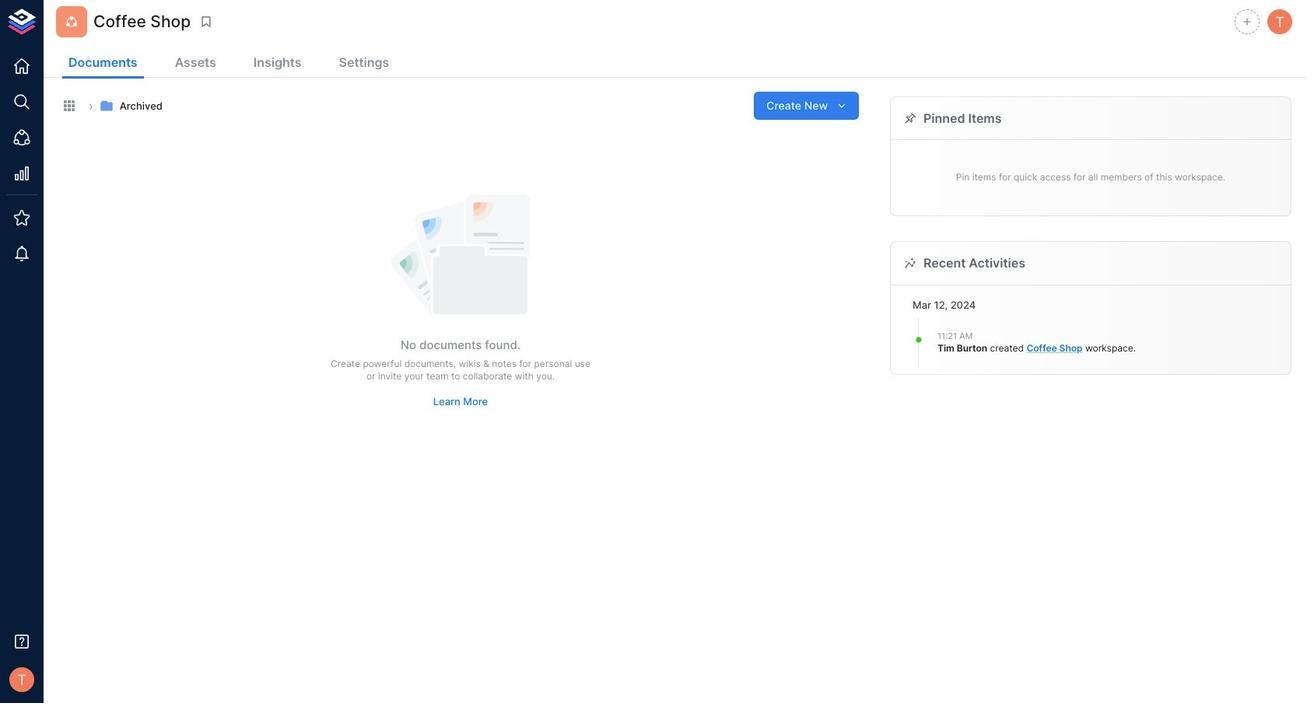Task type: vqa. For each thing, say whether or not it's contained in the screenshot.
2022 to the top
no



Task type: locate. For each thing, give the bounding box(es) containing it.
bookmark image
[[199, 15, 213, 29]]



